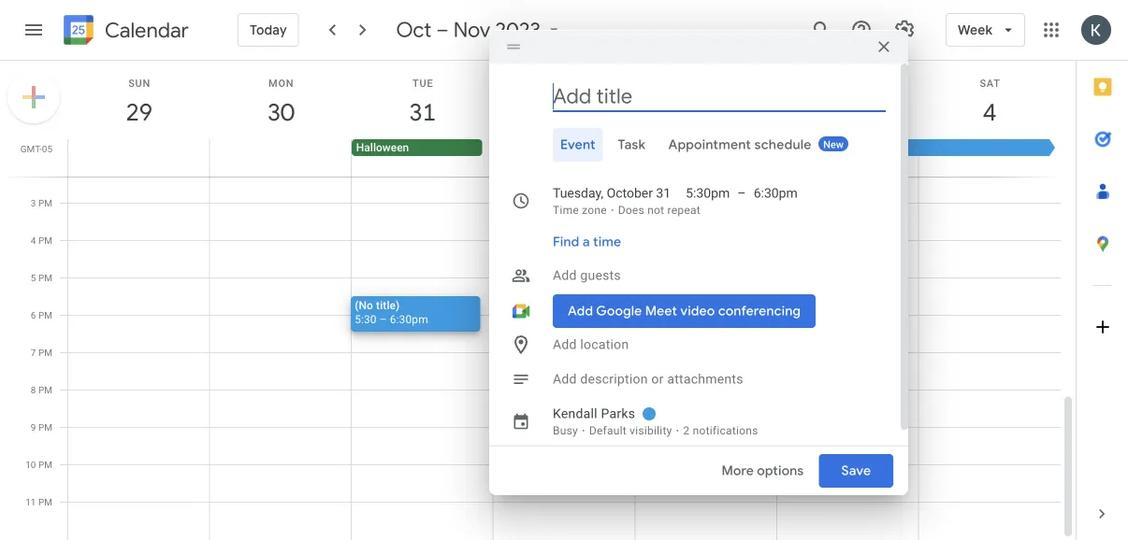 Task type: vqa. For each thing, say whether or not it's contained in the screenshot.
6:30pm inside the (No title) 5:30 – 6:30pm
yes



Task type: locate. For each thing, give the bounding box(es) containing it.
row containing halloween
[[60, 139, 1076, 177]]

4 down sat
[[982, 97, 996, 128]]

calendar element
[[60, 11, 189, 52]]

october
[[607, 186, 653, 201]]

pm right 10
[[38, 459, 52, 471]]

0 horizontal spatial 6:30pm
[[390, 313, 428, 326]]

31
[[408, 97, 435, 128], [656, 186, 671, 201]]

pm right 7
[[38, 347, 52, 358]]

today
[[250, 22, 287, 38]]

sun
[[128, 77, 151, 89]]

tue 31
[[408, 77, 435, 128]]

8 pm from the top
[[38, 459, 52, 471]]

1 add from the top
[[553, 268, 577, 283]]

pm up '5 pm'
[[38, 235, 52, 246]]

kendall
[[553, 407, 598, 422]]

1 horizontal spatial –
[[437, 17, 449, 43]]

pm for 3 pm
[[38, 197, 52, 209]]

meetings , 2pm
[[515, 168, 591, 181]]

11
[[25, 497, 36, 508]]

0 horizontal spatial –
[[380, 313, 387, 326]]

2 vertical spatial add
[[553, 372, 577, 387]]

grid
[[0, 61, 1076, 541]]

31 inside grid
[[408, 97, 435, 128]]

(no title) 5:30 – 6:30pm
[[355, 299, 428, 326]]

pm right '6'
[[38, 310, 52, 321]]

4 pm
[[31, 235, 52, 246]]

5 pm from the top
[[38, 347, 52, 358]]

0 horizontal spatial 31
[[408, 97, 435, 128]]

new
[[823, 139, 844, 151]]

find a time button
[[545, 225, 629, 259]]

heritage
[[643, 160, 686, 173]]

american
[[558, 160, 606, 173]]

– for oct
[[437, 17, 449, 43]]

add left location
[[553, 337, 577, 353]]

kendall parks
[[553, 407, 635, 422]]

2023
[[495, 17, 541, 43]]

6:30pm inside "(no title) 5:30 – 6:30pm"
[[390, 313, 428, 326]]

pm for 11 pm
[[38, 497, 52, 508]]

4 pm from the top
[[38, 310, 52, 321]]

tab list
[[1077, 61, 1128, 488], [504, 128, 886, 162]]

9 pm
[[31, 422, 52, 433]]

task button
[[611, 128, 653, 162]]

– right oct
[[437, 17, 449, 43]]

2 pm from the top
[[38, 235, 52, 246]]

visibility
[[630, 425, 672, 438]]

– right 5:30pm
[[737, 186, 746, 201]]

event button
[[553, 128, 603, 162]]

6 pm from the top
[[38, 385, 52, 396]]

0 vertical spatial 4
[[982, 97, 996, 128]]

2 cell from the left
[[210, 139, 352, 177]]

new element
[[819, 137, 849, 152]]

pm
[[38, 197, 52, 209], [38, 235, 52, 246], [38, 272, 52, 283], [38, 310, 52, 321], [38, 347, 52, 358], [38, 385, 52, 396], [38, 422, 52, 433], [38, 459, 52, 471], [38, 497, 52, 508]]

5 pm
[[31, 272, 52, 283]]

–
[[437, 17, 449, 43], [737, 186, 746, 201], [380, 313, 387, 326]]

3 pm
[[31, 197, 52, 209]]

pm right 3
[[38, 197, 52, 209]]

attachments
[[667, 372, 744, 387]]

1 vertical spatial 4
[[31, 235, 36, 246]]

1 horizontal spatial 31
[[656, 186, 671, 201]]

add for add location
[[553, 337, 577, 353]]

add guests
[[553, 268, 621, 283]]

7 pm
[[31, 347, 52, 358]]

2
[[683, 425, 690, 438]]

meetings
[[515, 168, 563, 181]]

add inside add guests dropdown button
[[553, 268, 577, 283]]

pm for 6 pm
[[38, 310, 52, 321]]

0 vertical spatial –
[[437, 17, 449, 43]]

2 vertical spatial –
[[380, 313, 387, 326]]

first day of american indian heritage month cell
[[493, 139, 1060, 177]]

add
[[553, 268, 577, 283], [553, 337, 577, 353], [553, 372, 577, 387]]

3 add from the top
[[553, 372, 577, 387]]

8 pm
[[31, 385, 52, 396]]

0 horizontal spatial tab list
[[504, 128, 886, 162]]

1 horizontal spatial 4
[[982, 97, 996, 128]]

7 pm from the top
[[38, 422, 52, 433]]

4 down 3
[[31, 235, 36, 246]]

week button
[[946, 7, 1025, 52]]

mon
[[269, 77, 294, 89]]

settings menu image
[[894, 19, 916, 41]]

,
[[563, 168, 565, 181]]

2 horizontal spatial –
[[737, 186, 746, 201]]

0 vertical spatial 31
[[408, 97, 435, 128]]

6:30pm right to element
[[754, 186, 798, 201]]

1 vertical spatial 6:30pm
[[390, 313, 428, 326]]

5 cell from the left
[[918, 139, 1060, 177]]

of
[[545, 160, 555, 173]]

3 pm from the top
[[38, 272, 52, 283]]

pm right 5
[[38, 272, 52, 283]]

5:30
[[355, 313, 377, 326]]

31 up 'does not repeat'
[[656, 186, 671, 201]]

2 notifications
[[683, 425, 758, 438]]

1 vertical spatial –
[[737, 186, 746, 201]]

5
[[31, 272, 36, 283]]

2pm
[[568, 168, 591, 181]]

2 add from the top
[[553, 337, 577, 353]]

1 pm from the top
[[38, 197, 52, 209]]

pm for 7 pm
[[38, 347, 52, 358]]

– down title)
[[380, 313, 387, 326]]

pm right 11
[[38, 497, 52, 508]]

time zone
[[553, 204, 607, 217]]

or
[[652, 372, 664, 387]]

add down find
[[553, 268, 577, 283]]

cell
[[68, 139, 210, 177], [210, 139, 352, 177], [635, 139, 777, 177], [777, 139, 918, 177], [918, 139, 1060, 177]]

05
[[42, 143, 52, 154]]

4
[[982, 97, 996, 128], [31, 235, 36, 246]]

4 inside sat 4
[[982, 97, 996, 128]]

add up kendall
[[553, 372, 577, 387]]

0 vertical spatial 6:30pm
[[754, 186, 798, 201]]

31 down tue
[[408, 97, 435, 128]]

29
[[125, 97, 151, 128]]

0 vertical spatial add
[[553, 268, 577, 283]]

location
[[580, 337, 629, 353]]

4 link
[[969, 91, 1012, 134]]

9 pm from the top
[[38, 497, 52, 508]]

row
[[60, 139, 1076, 177]]

1 vertical spatial add
[[553, 337, 577, 353]]

6:30pm down title)
[[390, 313, 428, 326]]

pm right 9
[[38, 422, 52, 433]]

guests
[[580, 268, 621, 283]]

6:30pm
[[754, 186, 798, 201], [390, 313, 428, 326]]

pm right 8
[[38, 385, 52, 396]]



Task type: describe. For each thing, give the bounding box(es) containing it.
gmt-
[[20, 143, 42, 154]]

halloween
[[356, 141, 409, 154]]

1 vertical spatial 31
[[656, 186, 671, 201]]

does
[[618, 204, 645, 217]]

first day of american indian heritage month
[[498, 160, 721, 173]]

row inside grid
[[60, 139, 1076, 177]]

time
[[593, 234, 621, 251]]

today button
[[238, 7, 299, 52]]

busy
[[553, 425, 578, 438]]

tuesday, october 31
[[553, 186, 671, 201]]

pm for 10 pm
[[38, 459, 52, 471]]

find a time
[[553, 234, 621, 251]]

appointment
[[668, 137, 751, 153]]

parks
[[601, 407, 635, 422]]

find
[[553, 234, 580, 251]]

zone
[[582, 204, 607, 217]]

mon 30
[[266, 77, 294, 128]]

1 cell from the left
[[68, 139, 210, 177]]

nov
[[454, 17, 491, 43]]

1 horizontal spatial 6:30pm
[[754, 186, 798, 201]]

9
[[31, 422, 36, 433]]

10
[[25, 459, 36, 471]]

gmt-05
[[20, 143, 52, 154]]

pm for 4 pm
[[38, 235, 52, 246]]

– inside "(no title) 5:30 – 6:30pm"
[[380, 313, 387, 326]]

day
[[523, 160, 542, 173]]

tab list containing event
[[504, 128, 886, 162]]

calendar
[[105, 17, 189, 44]]

main drawer image
[[22, 19, 45, 41]]

7
[[31, 347, 36, 358]]

29 link
[[118, 91, 161, 134]]

oct – nov 2023 button
[[389, 17, 571, 43]]

6
[[31, 310, 36, 321]]

30
[[266, 97, 293, 128]]

description
[[580, 372, 648, 387]]

schedule
[[755, 137, 812, 153]]

pm for 8 pm
[[38, 385, 52, 396]]

default visibility
[[589, 425, 672, 438]]

notifications
[[693, 425, 758, 438]]

a
[[583, 234, 590, 251]]

event
[[560, 137, 596, 153]]

does not repeat
[[618, 204, 701, 217]]

5:30pm – 6:30pm
[[686, 186, 798, 201]]

first
[[498, 160, 521, 173]]

sat 4
[[980, 77, 1001, 128]]

support image
[[851, 19, 873, 41]]

halloween button
[[352, 139, 482, 156]]

default
[[589, 425, 627, 438]]

Add title text field
[[553, 82, 886, 110]]

grid containing 29
[[0, 61, 1076, 541]]

title)
[[376, 299, 400, 312]]

to element
[[737, 184, 746, 203]]

31 link
[[401, 91, 444, 134]]

month
[[688, 160, 721, 173]]

not
[[648, 204, 665, 217]]

pm for 5 pm
[[38, 272, 52, 283]]

add description or attachments
[[553, 372, 744, 387]]

4 cell from the left
[[777, 139, 918, 177]]

sun 29
[[125, 77, 151, 128]]

indian
[[609, 160, 640, 173]]

3
[[31, 197, 36, 209]]

– for 5:30pm
[[737, 186, 746, 201]]

repeat
[[668, 204, 701, 217]]

sat
[[980, 77, 1001, 89]]

add for add guests
[[553, 268, 577, 283]]

task
[[618, 137, 646, 153]]

appointment schedule
[[668, 137, 812, 153]]

add for add description or attachments
[[553, 372, 577, 387]]

11 pm
[[25, 497, 52, 508]]

calendar heading
[[101, 17, 189, 44]]

10 pm
[[25, 459, 52, 471]]

first day of american indian heritage month button
[[493, 158, 721, 175]]

add guests button
[[545, 259, 886, 293]]

0 horizontal spatial 4
[[31, 235, 36, 246]]

8
[[31, 385, 36, 396]]

tue
[[413, 77, 434, 89]]

week
[[958, 22, 993, 38]]

oct
[[396, 17, 432, 43]]

time
[[553, 204, 579, 217]]

pm for 9 pm
[[38, 422, 52, 433]]

add location
[[553, 337, 629, 353]]

oct – nov 2023
[[396, 17, 541, 43]]

30 link
[[259, 91, 303, 134]]

3 cell from the left
[[635, 139, 777, 177]]

6 pm
[[31, 310, 52, 321]]

1 horizontal spatial tab list
[[1077, 61, 1128, 488]]

tuesday,
[[553, 186, 604, 201]]

5:30pm
[[686, 186, 730, 201]]

(no
[[355, 299, 373, 312]]



